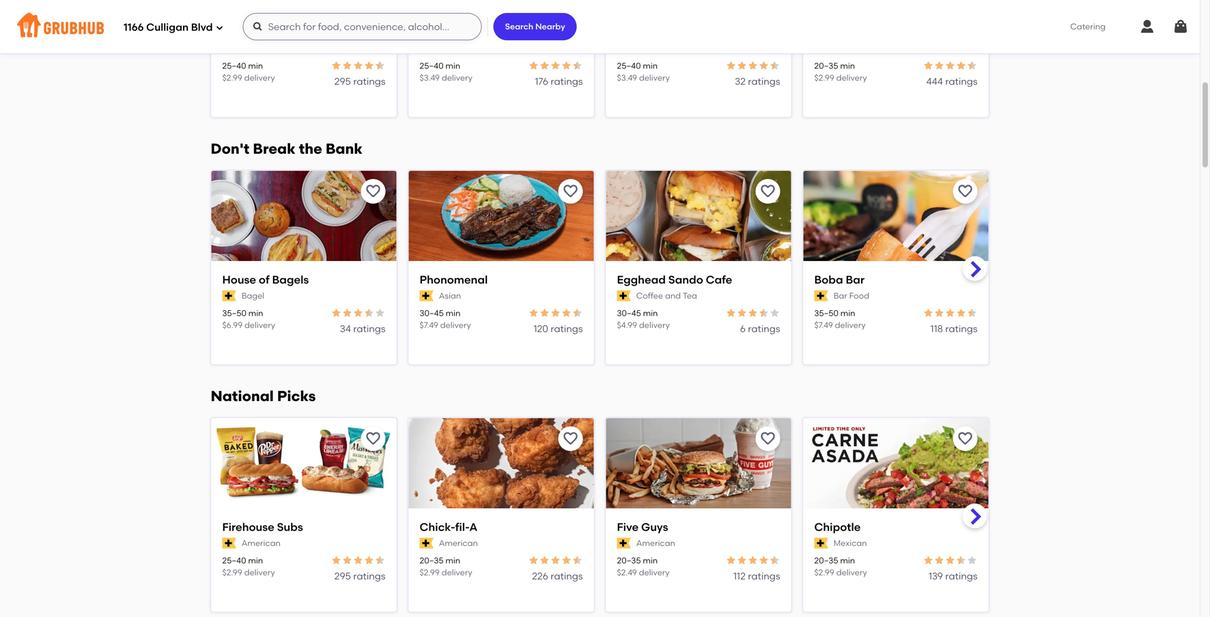 Task type: locate. For each thing, give the bounding box(es) containing it.
1 25–40 min $3.49 delivery from the left
[[420, 61, 473, 83]]

bar down "boba bar"
[[834, 291, 848, 301]]

1 30–45 from the left
[[420, 308, 444, 318]]

$6.99
[[222, 320, 243, 330]]

1 subs from the top
[[277, 26, 303, 39]]

save this restaurant button for five guys
[[756, 426, 781, 451]]

egghead sando cafe logo image
[[607, 171, 792, 262]]

sandwich
[[439, 43, 478, 53], [637, 43, 676, 53]]

svg image
[[1173, 18, 1190, 35], [253, 21, 264, 32]]

1 vertical spatial firehouse subs link
[[222, 519, 386, 535]]

25–40 min $3.49 delivery
[[420, 61, 473, 83], [617, 61, 670, 83]]

30–45
[[420, 308, 444, 318], [617, 308, 642, 318]]

subscription pass image for five guys
[[617, 538, 631, 549]]

35–50 inside the 35–50 min $7.49 delivery
[[815, 308, 839, 318]]

save this restaurant image
[[365, 183, 382, 200], [563, 430, 579, 447]]

1 firehouse from the top
[[222, 26, 275, 39]]

0 horizontal spatial 35–50
[[222, 308, 247, 318]]

0 vertical spatial bar
[[846, 273, 865, 286]]

1 vertical spatial 25–40 min $2.99 delivery
[[222, 556, 275, 577]]

house of bagels link
[[222, 272, 386, 287]]

20–35 inside 20–35 min $2.49 delivery
[[617, 556, 641, 565]]

min inside 35–50 min $6.99 delivery
[[249, 308, 263, 318]]

house of bagels
[[222, 273, 309, 286]]

coffee and tea
[[637, 291, 698, 301]]

1 vertical spatial 295 ratings
[[335, 570, 386, 582]]

25–40 min $2.99 delivery for erik's delicafe
[[222, 61, 275, 83]]

$7.49 for phonomenal
[[420, 320, 439, 330]]

1 $7.49 from the left
[[420, 320, 439, 330]]

34 ratings
[[340, 323, 386, 334]]

2 295 ratings from the top
[[335, 570, 386, 582]]

$7.49 for boba bar
[[815, 320, 834, 330]]

five guys link
[[617, 519, 781, 535]]

cafe
[[706, 273, 733, 286]]

min
[[248, 61, 263, 71], [446, 61, 461, 71], [643, 61, 658, 71], [841, 61, 856, 71], [249, 308, 263, 318], [446, 308, 461, 318], [643, 308, 658, 318], [841, 308, 856, 318], [248, 556, 263, 565], [446, 556, 461, 565], [643, 556, 658, 565], [841, 556, 856, 565]]

delivery inside the 35–50 min $7.49 delivery
[[836, 320, 866, 330]]

1 firehouse subs link from the top
[[222, 25, 386, 40]]

0 horizontal spatial save this restaurant image
[[365, 183, 382, 200]]

1 25–40 min $2.99 delivery from the top
[[222, 61, 275, 83]]

444 ratings
[[927, 75, 978, 87]]

save this restaurant button
[[361, 179, 386, 204], [559, 179, 583, 204], [756, 179, 781, 204], [954, 179, 978, 204], [361, 426, 386, 451], [559, 426, 583, 451], [756, 426, 781, 451], [954, 426, 978, 451]]

and
[[666, 291, 681, 301]]

1 horizontal spatial $7.49
[[815, 320, 834, 330]]

25–40 min $3.49 delivery down erik's
[[420, 61, 473, 83]]

1 horizontal spatial sandwich
[[637, 43, 676, 53]]

20–35 min $2.99 delivery
[[815, 61, 868, 83], [420, 556, 473, 577], [815, 556, 868, 577]]

sando
[[669, 273, 704, 286]]

0 vertical spatial 295
[[335, 75, 351, 87]]

0 vertical spatial firehouse subs
[[222, 26, 303, 39]]

erik's
[[420, 26, 448, 39]]

2 30–45 from the left
[[617, 308, 642, 318]]

$7.49 inside the 35–50 min $7.49 delivery
[[815, 320, 834, 330]]

svg image
[[1140, 18, 1156, 35], [216, 24, 224, 32]]

save this restaurant image for egghead sando cafe
[[760, 183, 777, 200]]

bar up "bar food"
[[846, 273, 865, 286]]

2 $7.49 from the left
[[815, 320, 834, 330]]

phonomenal
[[420, 273, 488, 286]]

1 sandwich from the left
[[439, 43, 478, 53]]

chipotle
[[815, 520, 861, 534]]

svg image right blvd at the top of the page
[[216, 24, 224, 32]]

295
[[335, 75, 351, 87], [335, 570, 351, 582]]

firehouse subs for erik's
[[222, 26, 303, 39]]

delivery
[[244, 73, 275, 83], [442, 73, 473, 83], [640, 73, 670, 83], [837, 73, 868, 83], [245, 320, 275, 330], [441, 320, 471, 330], [640, 320, 670, 330], [836, 320, 866, 330], [244, 567, 275, 577], [442, 567, 473, 577], [639, 567, 670, 577], [837, 567, 868, 577]]

save this restaurant image for bagels
[[365, 183, 382, 200]]

svg image right catering button
[[1140, 18, 1156, 35]]

0 vertical spatial save this restaurant image
[[365, 183, 382, 200]]

0 vertical spatial firehouse
[[222, 26, 275, 39]]

firehouse subs link
[[222, 25, 386, 40], [222, 519, 386, 535]]

25–40 min $2.99 delivery for chick-fil-a
[[222, 556, 275, 577]]

176 ratings
[[535, 75, 583, 87]]

20–35
[[815, 61, 839, 71], [420, 556, 444, 565], [617, 556, 641, 565], [815, 556, 839, 565]]

subs
[[277, 26, 303, 39], [277, 520, 303, 534]]

five guys
[[617, 520, 669, 534]]

subscription pass image for boba
[[815, 291, 829, 302]]

min inside 30–45 min $4.99 delivery
[[643, 308, 658, 318]]

34
[[340, 323, 351, 334]]

save this restaurant image for chipotle
[[958, 430, 974, 447]]

subscription pass image
[[617, 43, 631, 54], [815, 43, 829, 54], [222, 291, 236, 302], [420, 291, 434, 302], [617, 291, 631, 302], [222, 538, 236, 549], [617, 538, 631, 549], [815, 538, 829, 549]]

0 vertical spatial firehouse subs link
[[222, 25, 386, 40]]

32 ratings
[[735, 75, 781, 87]]

bank
[[326, 140, 363, 158]]

$2.99 for chipotle logo
[[815, 567, 835, 577]]

egghead sando cafe link
[[617, 272, 781, 287]]

35–50 down "bar food"
[[815, 308, 839, 318]]

house
[[222, 273, 256, 286]]

30–45 down asian
[[420, 308, 444, 318]]

of
[[259, 273, 270, 286]]

1 $3.49 from the left
[[420, 73, 440, 83]]

25–40 min $2.99 delivery
[[222, 61, 275, 83], [222, 556, 275, 577]]

food
[[850, 291, 870, 301]]

2 sandwich from the left
[[637, 43, 676, 53]]

30–45 min $4.99 delivery
[[617, 308, 670, 330]]

2 firehouse subs from the top
[[222, 520, 303, 534]]

1 horizontal spatial 30–45
[[617, 308, 642, 318]]

subscription pass image for firehouse subs
[[222, 538, 236, 549]]

25–40 min $3.49 delivery for 32
[[617, 61, 670, 83]]

1 295 from the top
[[335, 75, 351, 87]]

112 ratings
[[734, 570, 781, 582]]

save this restaurant button for boba bar
[[954, 179, 978, 204]]

subscription pass image for erik's
[[420, 43, 434, 54]]

32
[[735, 75, 746, 87]]

firehouse subs
[[222, 26, 303, 39], [222, 520, 303, 534]]

$7.49 down 'phonomenal'
[[420, 320, 439, 330]]

bagels
[[272, 273, 309, 286]]

chipotle link
[[815, 519, 978, 535]]

$7.49 down boba
[[815, 320, 834, 330]]

save this restaurant image for five guys
[[760, 430, 777, 447]]

226
[[532, 570, 549, 582]]

444
[[927, 75, 944, 87]]

boba bar logo image
[[804, 171, 989, 262]]

2 35–50 from the left
[[815, 308, 839, 318]]

1 horizontal spatial save this restaurant image
[[563, 430, 579, 447]]

295 ratings for chick-fil-a
[[335, 570, 386, 582]]

30–45 inside 30–45 min $7.49 delivery
[[420, 308, 444, 318]]

6 ratings
[[741, 323, 781, 334]]

1 vertical spatial save this restaurant image
[[563, 430, 579, 447]]

1 295 ratings from the top
[[335, 75, 386, 87]]

25–40
[[222, 61, 246, 71], [420, 61, 444, 71], [617, 61, 641, 71], [222, 556, 246, 565]]

0 vertical spatial 295 ratings
[[335, 75, 386, 87]]

delivery inside 20–35 min $2.49 delivery
[[639, 567, 670, 577]]

star icon image
[[331, 60, 342, 71], [342, 60, 353, 71], [353, 60, 364, 71], [364, 60, 375, 71], [375, 60, 386, 71], [375, 60, 386, 71], [529, 60, 540, 71], [540, 60, 550, 71], [550, 60, 561, 71], [561, 60, 572, 71], [572, 60, 583, 71], [572, 60, 583, 71], [726, 60, 737, 71], [737, 60, 748, 71], [748, 60, 759, 71], [759, 60, 770, 71], [770, 60, 781, 71], [770, 60, 781, 71], [924, 60, 935, 71], [935, 60, 945, 71], [945, 60, 956, 71], [956, 60, 967, 71], [967, 60, 978, 71], [967, 60, 978, 71], [331, 307, 342, 318], [342, 307, 353, 318], [353, 307, 364, 318], [364, 307, 375, 318], [364, 307, 375, 318], [375, 307, 386, 318], [529, 307, 540, 318], [540, 307, 550, 318], [550, 307, 561, 318], [561, 307, 572, 318], [572, 307, 583, 318], [572, 307, 583, 318], [726, 307, 737, 318], [737, 307, 748, 318], [748, 307, 759, 318], [759, 307, 770, 318], [759, 307, 770, 318], [770, 307, 781, 318], [924, 307, 935, 318], [935, 307, 945, 318], [945, 307, 956, 318], [956, 307, 967, 318], [967, 307, 978, 318], [967, 307, 978, 318], [331, 555, 342, 566], [342, 555, 353, 566], [353, 555, 364, 566], [364, 555, 375, 566], [375, 555, 386, 566], [375, 555, 386, 566], [529, 555, 540, 566], [540, 555, 550, 566], [550, 555, 561, 566], [561, 555, 572, 566], [572, 555, 583, 566], [572, 555, 583, 566], [726, 555, 737, 566], [737, 555, 748, 566], [748, 555, 759, 566], [759, 555, 770, 566], [770, 555, 781, 566], [770, 555, 781, 566], [924, 555, 935, 566], [935, 555, 945, 566], [945, 555, 956, 566], [956, 555, 967, 566], [956, 555, 967, 566], [967, 555, 978, 566]]

1 vertical spatial firehouse subs
[[222, 520, 303, 534]]

2 $3.49 from the left
[[617, 73, 638, 83]]

30–45 up $4.99
[[617, 308, 642, 318]]

firehouse for chick-fil-a
[[222, 520, 275, 534]]

35–50 up the $6.99
[[222, 308, 247, 318]]

2 subs from the top
[[277, 520, 303, 534]]

save this restaurant button for firehouse subs
[[361, 426, 386, 451]]

search
[[505, 21, 534, 31]]

1 horizontal spatial svg image
[[1173, 18, 1190, 35]]

1 vertical spatial 295
[[335, 570, 351, 582]]

120 ratings
[[534, 323, 583, 334]]

blvd
[[191, 21, 213, 34]]

1 horizontal spatial 25–40 min $3.49 delivery
[[617, 61, 670, 83]]

catering button
[[1062, 11, 1116, 42]]

tea
[[683, 291, 698, 301]]

2 295 from the top
[[335, 570, 351, 582]]

bar
[[846, 273, 865, 286], [834, 291, 848, 301]]

35–50
[[222, 308, 247, 318], [815, 308, 839, 318]]

1 horizontal spatial $3.49
[[617, 73, 638, 83]]

egghead sando cafe
[[617, 273, 733, 286]]

house of bagels logo image
[[212, 171, 397, 262]]

176
[[535, 75, 549, 87]]

35–50 inside 35–50 min $6.99 delivery
[[222, 308, 247, 318]]

0 horizontal spatial 30–45
[[420, 308, 444, 318]]

$7.49
[[420, 320, 439, 330], [815, 320, 834, 330]]

min inside 20–35 min $2.49 delivery
[[643, 556, 658, 565]]

1 firehouse subs from the top
[[222, 26, 303, 39]]

1 horizontal spatial bagel
[[834, 43, 857, 53]]

20–35 for five guys
[[617, 556, 641, 565]]

2 firehouse from the top
[[222, 520, 275, 534]]

295 ratings
[[335, 75, 386, 87], [335, 570, 386, 582]]

30–45 inside 30–45 min $4.99 delivery
[[617, 308, 642, 318]]

0 horizontal spatial $3.49
[[420, 73, 440, 83]]

35–50 min $6.99 delivery
[[222, 308, 275, 330]]

0 vertical spatial 25–40 min $2.99 delivery
[[222, 61, 275, 83]]

save this restaurant image
[[563, 183, 579, 200], [760, 183, 777, 200], [958, 183, 974, 200], [365, 430, 382, 447], [760, 430, 777, 447], [958, 430, 974, 447]]

0 horizontal spatial $7.49
[[420, 320, 439, 330]]

120
[[534, 323, 549, 334]]

1 vertical spatial subs
[[277, 520, 303, 534]]

don't break the bank
[[211, 140, 363, 158]]

0 vertical spatial subs
[[277, 26, 303, 39]]

0 horizontal spatial bagel
[[242, 291, 265, 301]]

25–40 min $3.49 delivery down main navigation 'navigation'
[[617, 61, 670, 83]]

20–35 min $2.99 delivery for chick-fil-a
[[420, 556, 473, 577]]

$3.49 down main navigation 'navigation'
[[617, 73, 638, 83]]

ratings
[[353, 75, 386, 87], [551, 75, 583, 87], [748, 75, 781, 87], [946, 75, 978, 87], [353, 323, 386, 334], [551, 323, 583, 334], [748, 323, 781, 334], [946, 323, 978, 334], [353, 570, 386, 582], [551, 570, 583, 582], [748, 570, 781, 582], [946, 570, 978, 582]]

25–40 min $3.49 delivery for 176
[[420, 61, 473, 83]]

1 horizontal spatial svg image
[[1140, 18, 1156, 35]]

five
[[617, 520, 639, 534]]

0 horizontal spatial svg image
[[216, 24, 224, 32]]

139
[[929, 570, 944, 582]]

chick-fil-a logo image
[[409, 418, 594, 510]]

0 horizontal spatial 25–40 min $3.49 delivery
[[420, 61, 473, 83]]

30–45 min $7.49 delivery
[[420, 308, 471, 330]]

2 25–40 min $3.49 delivery from the left
[[617, 61, 670, 83]]

1 35–50 from the left
[[222, 308, 247, 318]]

$7.49 inside 30–45 min $7.49 delivery
[[420, 320, 439, 330]]

2 firehouse subs link from the top
[[222, 519, 386, 535]]

35–50 for boba
[[815, 308, 839, 318]]

subscription pass image
[[222, 43, 236, 54], [420, 43, 434, 54], [815, 291, 829, 302], [420, 538, 434, 549]]

save this restaurant button for chick-fil-a
[[559, 426, 583, 451]]

1 vertical spatial firehouse
[[222, 520, 275, 534]]

1 vertical spatial bagel
[[242, 291, 265, 301]]

firehouse subs link for erik's
[[222, 25, 386, 40]]

0 horizontal spatial sandwich
[[439, 43, 478, 53]]

american
[[242, 43, 281, 53], [242, 538, 281, 548], [439, 538, 478, 548], [637, 538, 676, 548]]

30–45 for phonomenal
[[420, 308, 444, 318]]

0 vertical spatial bagel
[[834, 43, 857, 53]]

$3.49 down erik's
[[420, 73, 440, 83]]

bar food
[[834, 291, 870, 301]]

1 horizontal spatial 35–50
[[815, 308, 839, 318]]

2 25–40 min $2.99 delivery from the top
[[222, 556, 275, 577]]



Task type: vqa. For each thing, say whether or not it's contained in the screenshot.
Pickup: 2:00Pm–11:30Pm related to 11:30am–10:45pm
no



Task type: describe. For each thing, give the bounding box(es) containing it.
coffee
[[637, 291, 664, 301]]

1 vertical spatial bar
[[834, 291, 848, 301]]

firehouse for erik's delicafe
[[222, 26, 275, 39]]

delicafe
[[451, 26, 498, 39]]

1166 culligan blvd
[[124, 21, 213, 34]]

delivery inside 35–50 min $6.99 delivery
[[245, 320, 275, 330]]

20–35 for chipotle
[[815, 556, 839, 565]]

$2.49
[[617, 567, 637, 577]]

subs for erik's delicafe
[[277, 26, 303, 39]]

phonomenal logo image
[[409, 171, 594, 262]]

112
[[734, 570, 746, 582]]

min inside 30–45 min $7.49 delivery
[[446, 308, 461, 318]]

search nearby
[[505, 21, 566, 31]]

subscription pass image for egghead sando cafe
[[617, 291, 631, 302]]

118 ratings
[[931, 323, 978, 334]]

save this restaurant button for egghead sando cafe
[[756, 179, 781, 204]]

picks
[[277, 387, 316, 405]]

$2.99 for firehouse subs logo
[[222, 567, 242, 577]]

chipotle logo image
[[804, 418, 989, 510]]

35–50 for house
[[222, 308, 247, 318]]

fil-
[[456, 520, 470, 534]]

nearby
[[536, 21, 566, 31]]

american for 'five guys logo'
[[637, 538, 676, 548]]

break
[[253, 140, 296, 158]]

min inside the 35–50 min $7.49 delivery
[[841, 308, 856, 318]]

subscription pass image for chick-
[[420, 538, 434, 549]]

a
[[470, 520, 478, 534]]

$2.99 for chick-fil-a logo
[[420, 567, 440, 577]]

egghead
[[617, 273, 666, 286]]

118
[[931, 323, 944, 334]]

main navigation navigation
[[0, 0, 1201, 53]]

catering
[[1071, 21, 1106, 31]]

national picks
[[211, 387, 316, 405]]

subscription pass image for firehouse
[[222, 43, 236, 54]]

30–45 for egghead sando cafe
[[617, 308, 642, 318]]

save this restaurant image for a
[[563, 430, 579, 447]]

save this restaurant image for phonomenal
[[563, 183, 579, 200]]

boba bar link
[[815, 272, 978, 287]]

139 ratings
[[929, 570, 978, 582]]

boba
[[815, 273, 844, 286]]

the
[[299, 140, 322, 158]]

firehouse subs for chick-
[[222, 520, 303, 534]]

0 horizontal spatial svg image
[[253, 21, 264, 32]]

don't
[[211, 140, 250, 158]]

save this restaurant image for firehouse subs
[[365, 430, 382, 447]]

subs for chick-fil-a
[[277, 520, 303, 534]]

chick-fil-a link
[[420, 519, 583, 535]]

$3.49 for 32 ratings
[[617, 73, 638, 83]]

chick-
[[420, 520, 456, 534]]

20–35 for chick-fil-a
[[420, 556, 444, 565]]

national
[[211, 387, 274, 405]]

subscription pass image for phonomenal
[[420, 291, 434, 302]]

delivery inside 30–45 min $4.99 delivery
[[640, 320, 670, 330]]

295 ratings for erik's delicafe
[[335, 75, 386, 87]]

erik's delicafe link
[[420, 25, 583, 40]]

Search for food, convenience, alcohol... search field
[[243, 13, 482, 40]]

save this restaurant button for phonomenal
[[559, 179, 583, 204]]

20–35 min $2.99 delivery for chipotle
[[815, 556, 868, 577]]

226 ratings
[[532, 570, 583, 582]]

6
[[741, 323, 746, 334]]

erik's delicafe
[[420, 26, 498, 39]]

save this restaurant image for boba bar
[[958, 183, 974, 200]]

search nearby button
[[494, 13, 577, 40]]

american for firehouse subs logo
[[242, 538, 281, 548]]

delivery inside 30–45 min $7.49 delivery
[[441, 320, 471, 330]]

35–50 min $7.49 delivery
[[815, 308, 866, 330]]

american for chick-fil-a logo
[[439, 538, 478, 548]]

subscription pass image for chipotle
[[815, 538, 829, 549]]

firehouse subs link for chick-
[[222, 519, 386, 535]]

$3.49 for 176 ratings
[[420, 73, 440, 83]]

1166
[[124, 21, 144, 34]]

guys
[[642, 520, 669, 534]]

$4.99
[[617, 320, 638, 330]]

firehouse subs logo image
[[212, 418, 397, 510]]

save this restaurant button for house of bagels
[[361, 179, 386, 204]]

boba bar
[[815, 273, 865, 286]]

20–35 min $2.49 delivery
[[617, 556, 670, 577]]

295 for chick-
[[335, 570, 351, 582]]

chick-fil-a
[[420, 520, 478, 534]]

five guys logo image
[[607, 418, 792, 510]]

asian
[[439, 291, 461, 301]]

mexican
[[834, 538, 868, 548]]

subscription pass image for house of bagels
[[222, 291, 236, 302]]

bar inside the boba bar link
[[846, 273, 865, 286]]

295 for erik's
[[335, 75, 351, 87]]

culligan
[[146, 21, 189, 34]]

phonomenal link
[[420, 272, 583, 287]]

save this restaurant button for chipotle
[[954, 426, 978, 451]]



